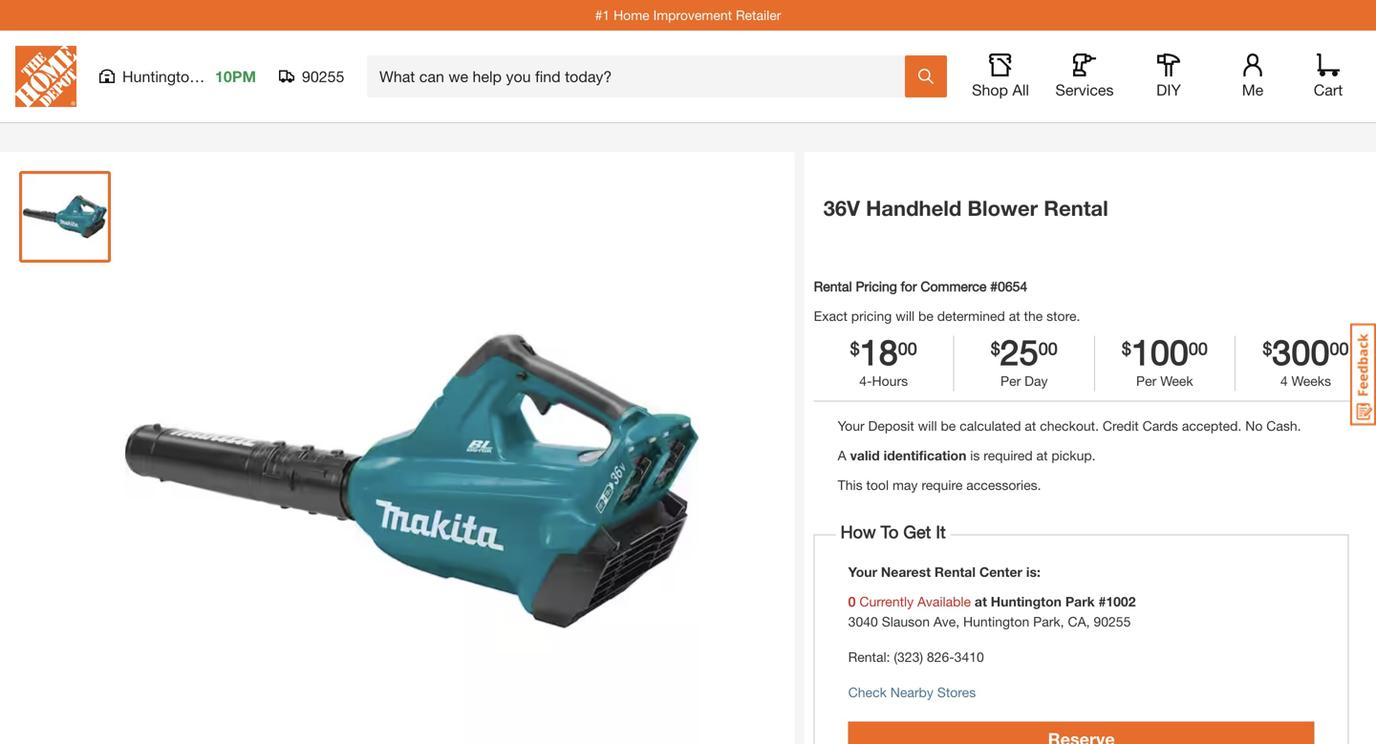 Task type: describe. For each thing, give the bounding box(es) containing it.
2 , from the left
[[1061, 614, 1065, 630]]

currently
[[860, 594, 914, 610]]

shop
[[972, 81, 1009, 99]]

require
[[922, 478, 963, 494]]

cart
[[1314, 81, 1344, 99]]

checkout.
[[1040, 418, 1099, 434]]

4
[[1281, 374, 1288, 389]]

blower
[[968, 196, 1038, 221]]

00 for 18
[[898, 338, 918, 359]]

weeks
[[1292, 374, 1332, 389]]

3040
[[849, 614, 878, 630]]

$ for 300
[[1263, 338, 1273, 359]]

diy
[[1157, 81, 1182, 99]]

may
[[893, 478, 918, 494]]

cash.
[[1267, 418, 1302, 434]]

at for required
[[1037, 448, 1048, 464]]

rental pricing for commerce # 0654
[[814, 279, 1028, 294]]

per for 100
[[1137, 374, 1157, 389]]

calculated
[[960, 418, 1022, 434]]

for
[[901, 279, 917, 294]]

per day
[[1001, 374, 1048, 389]]

2 horizontal spatial rental
[[1044, 196, 1109, 221]]

per week
[[1137, 374, 1194, 389]]

at inside 0 currently available at huntington park # 1002 3040 slauson ave , huntington park , ca , 90255
[[975, 594, 988, 610]]

hours
[[872, 374, 908, 389]]

required
[[984, 448, 1033, 464]]

your deposit will be calculated at checkout. credit cards accepted. no cash.
[[838, 418, 1302, 434]]

$ 25 00
[[991, 332, 1058, 372]]

a
[[838, 448, 847, 464]]

300 dollars and 00 cents element containing $
[[1263, 336, 1273, 369]]

18 dollars and 00 cents element containing $
[[851, 336, 860, 369]]

huntington park
[[122, 67, 233, 86]]

store.
[[1047, 308, 1081, 324]]

home
[[614, 7, 650, 23]]

nearby
[[891, 685, 934, 701]]

retailer
[[736, 7, 782, 23]]

your nearest rental center is:
[[849, 565, 1041, 581]]

it
[[936, 522, 946, 543]]

exact pricing will be determined at the store.
[[814, 308, 1081, 324]]

your for your nearest rental center is:
[[849, 565, 878, 581]]

0 horizontal spatial park
[[202, 67, 233, 86]]

services
[[1056, 81, 1114, 99]]

100 dollars and 00 cents element containing 00
[[1189, 336, 1208, 369]]

$ for 100
[[1122, 338, 1132, 359]]

credit
[[1103, 418, 1139, 434]]

slauson
[[882, 614, 930, 630]]

how to get it
[[836, 522, 951, 543]]

exact
[[814, 308, 848, 324]]

determined
[[938, 308, 1006, 324]]

25 dollars and 00 cents element containing 00
[[1039, 336, 1058, 369]]

me button
[[1223, 54, 1284, 99]]

1 vertical spatial rental
[[814, 279, 852, 294]]

1 , from the left
[[956, 614, 960, 630]]

rental:
[[849, 650, 891, 666]]

be for calculated
[[941, 418, 956, 434]]

per for 25
[[1001, 374, 1021, 389]]

stores
[[938, 685, 976, 701]]

commerce
[[921, 279, 987, 294]]

826-
[[927, 650, 955, 666]]

2 vertical spatial huntington
[[964, 614, 1030, 630]]

this tool may require accessories.
[[838, 478, 1042, 494]]

services button
[[1055, 54, 1116, 99]]

to
[[881, 522, 899, 543]]

week
[[1161, 374, 1194, 389]]

2 vertical spatial park
[[1034, 614, 1061, 630]]

What can we help you find today? search field
[[380, 56, 904, 97]]

36v handheld blower rental
[[824, 196, 1109, 221]]

all
[[1013, 81, 1030, 99]]

3410
[[955, 650, 985, 666]]

deposit
[[869, 418, 915, 434]]

valid
[[851, 448, 880, 464]]

00 for 300
[[1330, 338, 1350, 359]]

check
[[849, 685, 887, 701]]

$ 18 00
[[851, 332, 918, 372]]

shop all
[[972, 81, 1030, 99]]

nearest
[[881, 565, 931, 581]]

pickup.
[[1052, 448, 1096, 464]]

diy button
[[1139, 54, 1200, 99]]

feedback link image
[[1351, 323, 1377, 426]]

$ for 25
[[991, 338, 1001, 359]]



Task type: vqa. For each thing, say whether or not it's contained in the screenshot.
Cash. at right
yes



Task type: locate. For each thing, give the bounding box(es) containing it.
$ for 18
[[851, 338, 860, 359]]

me
[[1243, 81, 1264, 99]]

per
[[1001, 374, 1021, 389], [1137, 374, 1157, 389]]

rental right blower
[[1044, 196, 1109, 221]]

$ inside $ 25 00
[[991, 338, 1001, 359]]

0 horizontal spatial #
[[991, 279, 998, 294]]

will down for at right
[[896, 308, 915, 324]]

a valid identification is required at pickup.
[[838, 448, 1096, 464]]

0 horizontal spatial rental
[[814, 279, 852, 294]]

the home depot logo image
[[15, 46, 76, 107]]

0 horizontal spatial per
[[1001, 374, 1021, 389]]

1 vertical spatial huntington
[[991, 594, 1062, 610]]

#
[[991, 279, 998, 294], [1099, 594, 1107, 610]]

10pm
[[215, 67, 256, 86]]

2 horizontal spatial ,
[[1087, 614, 1090, 630]]

at left "pickup."
[[1037, 448, 1048, 464]]

00 for 100
[[1189, 338, 1208, 359]]

park left 90255 "button"
[[202, 67, 233, 86]]

90255
[[302, 67, 345, 86], [1094, 614, 1131, 630]]

4 weeks
[[1281, 374, 1332, 389]]

$ inside $ 100 00
[[1122, 338, 1132, 359]]

25 dollars and 00 cents element containing $
[[991, 336, 1001, 369]]

be down rental pricing for commerce # 0654
[[919, 308, 934, 324]]

accepted.
[[1183, 418, 1242, 434]]

day
[[1025, 374, 1048, 389]]

at
[[1009, 308, 1021, 324], [1025, 418, 1037, 434], [1037, 448, 1048, 464], [975, 594, 988, 610]]

$ inside $ 300 00
[[1263, 338, 1273, 359]]

pricing
[[856, 279, 898, 294]]

huntington
[[122, 67, 198, 86], [991, 594, 1062, 610], [964, 614, 1030, 630]]

0 vertical spatial #
[[991, 279, 998, 294]]

1 00 from the left
[[898, 338, 918, 359]]

1 vertical spatial #
[[1099, 594, 1107, 610]]

300 dollars and 00 cents element containing 00
[[1330, 336, 1350, 369]]

available
[[918, 594, 971, 610]]

,
[[956, 614, 960, 630], [1061, 614, 1065, 630], [1087, 614, 1090, 630]]

36v
[[824, 196, 860, 221]]

#1
[[595, 7, 610, 23]]

4 00 from the left
[[1330, 338, 1350, 359]]

$
[[851, 338, 860, 359], [991, 338, 1001, 359], [1122, 338, 1132, 359], [1263, 338, 1273, 359]]

per left week
[[1137, 374, 1157, 389]]

90255 right 10pm
[[302, 67, 345, 86]]

be for determined
[[919, 308, 934, 324]]

1 horizontal spatial per
[[1137, 374, 1157, 389]]

1 vertical spatial be
[[941, 418, 956, 434]]

3 , from the left
[[1087, 614, 1090, 630]]

at for calculated
[[1025, 418, 1037, 434]]

4-
[[860, 374, 872, 389]]

2 per from the left
[[1137, 374, 1157, 389]]

check nearby stores
[[849, 685, 976, 701]]

huntington up 3410
[[964, 614, 1030, 630]]

2 horizontal spatial park
[[1066, 594, 1095, 610]]

park
[[202, 67, 233, 86], [1066, 594, 1095, 610], [1034, 614, 1061, 630]]

3 00 from the left
[[1189, 338, 1208, 359]]

3 $ from the left
[[1122, 338, 1132, 359]]

300
[[1273, 332, 1330, 372]]

90255 inside "button"
[[302, 67, 345, 86]]

is:
[[1027, 565, 1041, 581]]

your
[[838, 418, 865, 434], [849, 565, 878, 581]]

rental up available
[[935, 565, 976, 581]]

(323)
[[894, 650, 924, 666]]

cart link
[[1308, 54, 1350, 99]]

1 horizontal spatial 90255
[[1094, 614, 1131, 630]]

$ 300 00
[[1263, 332, 1350, 372]]

at left the
[[1009, 308, 1021, 324]]

accessories.
[[967, 478, 1042, 494]]

18
[[860, 332, 898, 372]]

your for your deposit will be calculated at checkout. credit cards accepted. no cash.
[[838, 418, 865, 434]]

$ 100 00
[[1122, 332, 1208, 372]]

0 horizontal spatial will
[[896, 308, 915, 324]]

shop all button
[[970, 54, 1032, 99]]

will
[[896, 308, 915, 324], [919, 418, 938, 434]]

0 horizontal spatial be
[[919, 308, 934, 324]]

how
[[841, 522, 876, 543]]

00 inside $ 25 00
[[1039, 338, 1058, 359]]

is
[[971, 448, 980, 464]]

100
[[1132, 332, 1189, 372]]

100 dollars and 00 cents element containing $
[[1122, 336, 1132, 369]]

get
[[904, 522, 932, 543]]

1 horizontal spatial rental
[[935, 565, 976, 581]]

4 $ from the left
[[1263, 338, 1273, 359]]

ave
[[934, 614, 956, 630]]

at for determined
[[1009, 308, 1021, 324]]

will for pricing
[[896, 308, 915, 324]]

center
[[980, 565, 1023, 581]]

25
[[1001, 332, 1039, 372]]

1 vertical spatial 90255
[[1094, 614, 1131, 630]]

1 per from the left
[[1001, 374, 1021, 389]]

per left 'day'
[[1001, 374, 1021, 389]]

1 vertical spatial your
[[849, 565, 878, 581]]

park up ca
[[1066, 594, 1095, 610]]

huntington down is:
[[991, 594, 1062, 610]]

1 vertical spatial will
[[919, 418, 938, 434]]

1002
[[1107, 594, 1136, 610]]

90255 button
[[279, 67, 345, 86]]

25 dollars and 00 cents element
[[955, 332, 1095, 372], [1001, 332, 1039, 372], [991, 336, 1001, 369], [1039, 336, 1058, 369]]

00 left feedback link image
[[1330, 338, 1350, 359]]

1 $ from the left
[[851, 338, 860, 359]]

00 for 25
[[1039, 338, 1058, 359]]

0 horizontal spatial ,
[[956, 614, 960, 630]]

1 horizontal spatial ,
[[1061, 614, 1065, 630]]

1 horizontal spatial #
[[1099, 594, 1107, 610]]

tool
[[867, 478, 889, 494]]

1 vertical spatial park
[[1066, 594, 1095, 610]]

improvement
[[654, 7, 732, 23]]

ca
[[1068, 614, 1087, 630]]

huntington left 10pm
[[122, 67, 198, 86]]

will for deposit
[[919, 418, 938, 434]]

0654
[[998, 279, 1028, 294]]

1 horizontal spatial be
[[941, 418, 956, 434]]

18 dollars and 00 cents element
[[814, 332, 954, 372], [860, 332, 898, 372], [851, 336, 860, 369], [898, 336, 918, 369]]

00 inside $ 300 00
[[1330, 338, 1350, 359]]

0 vertical spatial be
[[919, 308, 934, 324]]

# inside 0 currently available at huntington park # 1002 3040 slauson ave , huntington park , ca , 90255
[[1099, 594, 1107, 610]]

00 inside $ 100 00
[[1189, 338, 1208, 359]]

this
[[838, 478, 863, 494]]

2 vertical spatial rental
[[935, 565, 976, 581]]

2 $ from the left
[[991, 338, 1001, 359]]

pricing
[[852, 308, 892, 324]]

0
[[849, 594, 856, 610]]

00
[[898, 338, 918, 359], [1039, 338, 1058, 359], [1189, 338, 1208, 359], [1330, 338, 1350, 359]]

handheld
[[866, 196, 962, 221]]

00 up week
[[1189, 338, 1208, 359]]

00 inside "$ 18 00"
[[898, 338, 918, 359]]

00 up hours at bottom right
[[898, 338, 918, 359]]

1 horizontal spatial will
[[919, 418, 938, 434]]

makita xbu02pt hd 64.0 image
[[23, 175, 107, 259]]

your up the '0'
[[849, 565, 878, 581]]

no
[[1246, 418, 1263, 434]]

90255 down 1002
[[1094, 614, 1131, 630]]

0 vertical spatial rental
[[1044, 196, 1109, 221]]

the
[[1024, 308, 1043, 324]]

identification
[[884, 448, 967, 464]]

be up a valid identification is required at pickup.
[[941, 418, 956, 434]]

0 vertical spatial will
[[896, 308, 915, 324]]

rental
[[1044, 196, 1109, 221], [814, 279, 852, 294], [935, 565, 976, 581]]

rental up exact on the top of the page
[[814, 279, 852, 294]]

100 dollars and 00 cents element
[[1096, 332, 1235, 372], [1132, 332, 1189, 372], [1122, 336, 1132, 369], [1189, 336, 1208, 369]]

0 vertical spatial 90255
[[302, 67, 345, 86]]

rental: (323) 826-3410
[[849, 650, 985, 666]]

00 up 'day'
[[1039, 338, 1058, 359]]

0 vertical spatial park
[[202, 67, 233, 86]]

check nearby stores link
[[849, 685, 976, 701]]

2 00 from the left
[[1039, 338, 1058, 359]]

your up a
[[838, 418, 865, 434]]

0 horizontal spatial 90255
[[302, 67, 345, 86]]

be
[[919, 308, 934, 324], [941, 418, 956, 434]]

$ inside "$ 18 00"
[[851, 338, 860, 359]]

0 currently available at huntington park # 1002 3040 slauson ave , huntington park , ca , 90255
[[849, 594, 1136, 630]]

0 vertical spatial huntington
[[122, 67, 198, 86]]

300 dollars and 00 cents element
[[1236, 332, 1377, 372], [1273, 332, 1330, 372], [1263, 336, 1273, 369], [1330, 336, 1350, 369]]

#1 home improvement retailer
[[595, 7, 782, 23]]

will up identification
[[919, 418, 938, 434]]

18 dollars and 00 cents element containing 00
[[898, 336, 918, 369]]

1 horizontal spatial park
[[1034, 614, 1061, 630]]

at down center
[[975, 594, 988, 610]]

4-hours
[[860, 374, 908, 389]]

at up the required at bottom
[[1025, 418, 1037, 434]]

0 vertical spatial your
[[838, 418, 865, 434]]

90255 inside 0 currently available at huntington park # 1002 3040 slauson ave , huntington park , ca , 90255
[[1094, 614, 1131, 630]]

park left ca
[[1034, 614, 1061, 630]]



